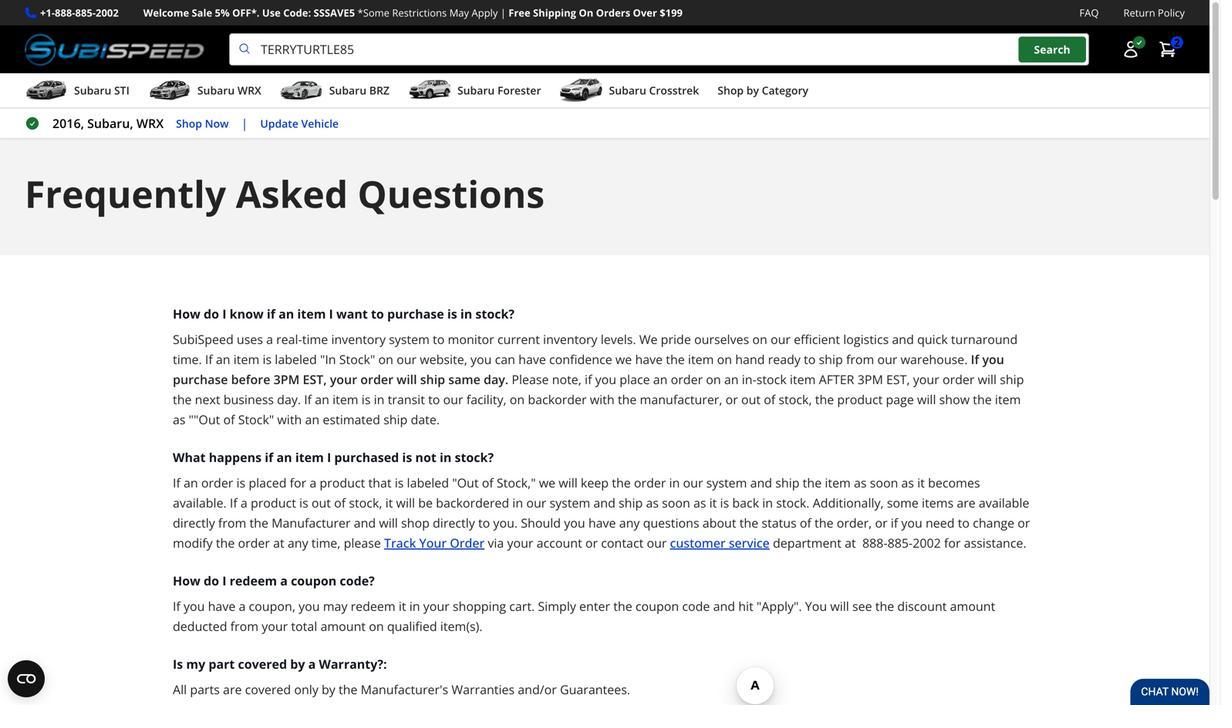 Task type: describe. For each thing, give the bounding box(es) containing it.
on inside the if you have a coupon, you may redeem it in your shopping cart. simply enter the coupon code and hit "apply". you will see the discount amount deducted from your total amount on qualified item(s).
[[369, 618, 384, 635]]

will right 'page'
[[918, 391, 936, 408]]

not
[[415, 449, 437, 466]]

order up show on the right of page
[[943, 371, 975, 388]]

2 at from the left
[[845, 535, 856, 551]]

subaru forester
[[458, 83, 541, 98]]

3pm inside please note, if you place an order on an in-stock item after 3pm est, your order will ship the next business day. if an item is in transit to our facility, on backorder with the manufacturer, or out of stock, the product page will show the item as ""out of stock" with an estimated ship date.
[[858, 371, 883, 388]]

via
[[488, 535, 504, 551]]

0 vertical spatial stock?
[[476, 306, 515, 322]]

search button
[[1019, 37, 1086, 62]]

account
[[537, 535, 582, 551]]

an right place
[[653, 371, 668, 388]]

the down place
[[618, 391, 637, 408]]

your up qualified in the bottom left of the page
[[423, 598, 450, 615]]

sti
[[114, 83, 130, 98]]

labeled inside if an order is placed for a product that is labeled "out of stock," we will keep the order in our system and ship the item as soon as it becomes available. if a product is out of stock, it will be backordered in our system and ship as soon as it is back in stock. additionally, some items are available directly from the manufacturer and will shop directly to you. should you have any questions about the status of the order, or if you need to change or modify the order at any time, please
[[407, 475, 449, 491]]

it up items
[[918, 475, 925, 491]]

an inside if an order is placed for a product that is labeled "out of stock," we will keep the order in our system and ship the item as soon as it becomes available. if a product is out of stock, it will be backordered in our system and ship as soon as it is back in stock. additionally, some items are available directly from the manufacturer and will shop directly to you. should you have any questions about the status of the order, or if you need to change or modify the order at any time, please
[[184, 475, 198, 491]]

code
[[682, 598, 710, 615]]

an up real-
[[279, 306, 294, 322]]

0 horizontal spatial are
[[223, 681, 242, 698]]

of up department
[[800, 515, 812, 531]]

labeled inside subispeed uses a real-time inventory system to monitor current inventory levels. we pride ourselves on our efficient logistics and quick turnaround time. if an item is labeled "in stock" on our website, you can have confidence we have the item on hand ready to ship from our warehouse.
[[275, 351, 317, 368]]

our up should
[[527, 495, 547, 511]]

customer
[[670, 535, 726, 551]]

a subaru sti thumbnail image image
[[25, 79, 68, 102]]

additionally,
[[813, 495, 884, 511]]

efficient
[[794, 331, 840, 348]]

shop for shop now
[[176, 116, 202, 131]]

cart.
[[509, 598, 535, 615]]

the up service
[[740, 515, 759, 531]]

item down estimated
[[295, 449, 324, 466]]

a inside the if you have a coupon, you may redeem it in your shopping cart. simply enter the coupon code and hit "apply". you will see the discount amount deducted from your total amount on qualified item(s).
[[239, 598, 246, 615]]

on down please
[[510, 391, 525, 408]]

have down we
[[635, 351, 663, 368]]

our left website,
[[397, 351, 417, 368]]

0 vertical spatial purchase
[[387, 306, 444, 322]]

need
[[926, 515, 955, 531]]

as up additionally,
[[854, 475, 867, 491]]

the down after
[[815, 391, 834, 408]]

stock" inside please note, if you place an order on an in-stock item after 3pm est, your order will ship the next business day. if an item is in transit to our facility, on backorder with the manufacturer, or out of stock, the product page will show the item as ""out of stock" with an estimated ship date.
[[238, 411, 274, 428]]

is
[[173, 656, 183, 673]]

item up time
[[297, 306, 326, 322]]

an left estimated
[[305, 411, 320, 428]]

the right enter
[[614, 598, 633, 615]]

of right "out on the bottom
[[482, 475, 494, 491]]

and up please on the left bottom
[[354, 515, 376, 531]]

wrx inside dropdown button
[[238, 83, 261, 98]]

a subaru forester thumbnail image image
[[408, 79, 451, 102]]

if inside subispeed uses a real-time inventory system to monitor current inventory levels. we pride ourselves on our efficient logistics and quick turnaround time. if an item is labeled "in stock" on our website, you can have confidence we have the item on hand ready to ship from our warehouse.
[[205, 351, 213, 368]]

from inside if an order is placed for a product that is labeled "out of stock," we will keep the order in our system and ship the item as soon as it becomes available. if a product is out of stock, it will be backordered in our system and ship as soon as it is back in stock. additionally, some items are available directly from the manufacturer and will shop directly to you. should you have any questions about the status of the order, or if you need to change or modify the order at any time, please
[[218, 515, 246, 531]]

crosstrek
[[649, 83, 699, 98]]

or right order,
[[875, 515, 888, 531]]

you up account
[[564, 515, 585, 531]]

subispeed uses a real-time inventory system to monitor current inventory levels. we pride ourselves on our efficient logistics and quick turnaround time. if an item is labeled "in stock" on our website, you can have confidence we have the item on hand ready to ship from our warehouse.
[[173, 331, 1018, 368]]

of right ""out
[[223, 411, 235, 428]]

faq link
[[1080, 5, 1099, 21]]

our up questions
[[683, 475, 703, 491]]

to left you.
[[478, 515, 490, 531]]

guarantees.
[[560, 681, 630, 698]]

back
[[733, 495, 759, 511]]

a subaru wrx thumbnail image image
[[148, 79, 191, 102]]

"out
[[452, 475, 479, 491]]

order inside the "if you purchase before 3pm est, your order will ship same day."
[[361, 371, 394, 388]]

subispeed logo image
[[25, 33, 205, 66]]

is left the not
[[402, 449, 412, 466]]

becomes
[[928, 475, 980, 491]]

"apply".
[[757, 598, 802, 615]]

on left in-
[[706, 371, 721, 388]]

2 vertical spatial by
[[322, 681, 336, 698]]

show
[[940, 391, 970, 408]]

for inside if an order is placed for a product that is labeled "out of stock," we will keep the order in our system and ship the item as soon as it becomes available. if a product is out of stock, it will be backordered in our system and ship as soon as it is back in stock. additionally, some items are available directly from the manufacturer and will shop directly to you. should you have any questions about the status of the order, or if you need to change or modify the order at any time, please
[[290, 475, 306, 491]]

at inside if an order is placed for a product that is labeled "out of stock," we will keep the order in our system and ship the item as soon as it becomes available. if a product is out of stock, it will be backordered in our system and ship as soon as it is back in stock. additionally, some items are available directly from the manufacturer and will shop directly to you. should you have any questions about the status of the order, or if you need to change or modify the order at any time, please
[[273, 535, 285, 551]]

an up estimated
[[315, 391, 329, 408]]

it inside the if you have a coupon, you may redeem it in your shopping cart. simply enter the coupon code and hit "apply". you will see the discount amount deducted from your total amount on qualified item(s).
[[399, 598, 406, 615]]

stock
[[757, 371, 787, 388]]

shop by category
[[718, 83, 809, 98]]

888-
[[55, 6, 75, 20]]

confidence
[[549, 351, 613, 368]]

1 vertical spatial 2002
[[913, 535, 941, 551]]

shipping
[[533, 6, 576, 20]]

item down ready
[[790, 371, 816, 388]]

if right available.
[[230, 495, 237, 511]]

to right the want
[[371, 306, 384, 322]]

the left next
[[173, 391, 192, 408]]

system inside subispeed uses a real-time inventory system to monitor current inventory levels. we pride ourselves on our efficient logistics and quick turnaround time. if an item is labeled "in stock" on our website, you can have confidence we have the item on hand ready to ship from our warehouse.
[[389, 331, 430, 348]]

shop for shop by category
[[718, 83, 744, 98]]

subaru for subaru brz
[[329, 83, 367, 98]]

if down what in the left of the page
[[173, 475, 180, 491]]

and down keep
[[594, 495, 616, 511]]

open widget image
[[8, 661, 45, 698]]

1 directly from the left
[[173, 515, 215, 531]]

all
[[173, 681, 187, 698]]

sssave5
[[314, 6, 355, 20]]

deducted
[[173, 618, 227, 635]]

shop now link
[[176, 115, 229, 132]]

the right show on the right of page
[[973, 391, 992, 408]]

ship up contact
[[619, 495, 643, 511]]

welcome
[[143, 6, 189, 20]]

covered for by
[[238, 656, 287, 673]]

you inside subispeed uses a real-time inventory system to monitor current inventory levels. we pride ourselves on our efficient logistics and quick turnaround time. if an item is labeled "in stock" on our website, you can have confidence we have the item on hand ready to ship from our warehouse.
[[471, 351, 492, 368]]

subispeed
[[173, 331, 234, 348]]

warranties
[[452, 681, 515, 698]]

do for know
[[204, 306, 219, 322]]

in right the not
[[440, 449, 452, 466]]

stock, inside please note, if you place an order on an in-stock item after 3pm est, your order will ship the next business day. if an item is in transit to our facility, on backorder with the manufacturer, or out of stock, the product page will show the item as ""out of stock" with an estimated ship date.
[[779, 391, 812, 408]]

free
[[509, 6, 531, 20]]

facility,
[[467, 391, 507, 408]]

ship up stock.
[[776, 475, 800, 491]]

item up estimated
[[333, 391, 359, 408]]

current
[[498, 331, 540, 348]]

change
[[973, 515, 1015, 531]]

qualified
[[387, 618, 437, 635]]

to inside please note, if you place an order on an in-stock item after 3pm est, your order will ship the next business day. if an item is in transit to our facility, on backorder with the manufacturer, or out of stock, the product page will show the item as ""out of stock" with an estimated ship date.
[[428, 391, 440, 408]]

shop now
[[176, 116, 229, 131]]

the up stock.
[[803, 475, 822, 491]]

can
[[495, 351, 515, 368]]

track
[[384, 535, 416, 551]]

or down available
[[1018, 515, 1030, 531]]

1 vertical spatial with
[[277, 411, 302, 428]]

0 horizontal spatial any
[[288, 535, 308, 551]]

return policy
[[1124, 6, 1185, 20]]

logistics
[[844, 331, 889, 348]]

0 vertical spatial amount
[[950, 598, 996, 615]]

if right 'know'
[[267, 306, 275, 322]]

in inside the if you have a coupon, you may redeem it in your shopping cart. simply enter the coupon code and hit "apply". you will see the discount amount deducted from your total amount on qualified item(s).
[[410, 598, 420, 615]]

order
[[450, 535, 485, 551]]

manufacturer,
[[640, 391, 723, 408]]

in right back
[[763, 495, 773, 511]]

questions
[[643, 515, 700, 531]]

an up placed
[[277, 449, 292, 466]]

policy
[[1158, 6, 1185, 20]]

same
[[449, 371, 481, 388]]

may
[[450, 6, 469, 20]]

and inside the if you have a coupon, you may redeem it in your shopping cart. simply enter the coupon code and hit "apply". you will see the discount amount deducted from your total amount on qualified item(s).
[[713, 598, 735, 615]]

subaru for subaru sti
[[74, 83, 111, 98]]

1 vertical spatial stock?
[[455, 449, 494, 466]]

keep
[[581, 475, 609, 491]]

order up questions
[[634, 475, 666, 491]]

your right via
[[507, 535, 534, 551]]

have inside the if you have a coupon, you may redeem it in your shopping cart. simply enter the coupon code and hit "apply". you will see the discount amount deducted from your total amount on qualified item(s).
[[208, 598, 236, 615]]

our up ready
[[771, 331, 791, 348]]

order up available.
[[201, 475, 233, 491]]

2016,
[[52, 115, 84, 132]]

is down happens at the left bottom of the page
[[237, 475, 246, 491]]

2002 inside "link"
[[96, 6, 119, 20]]

ship down turnaround
[[1000, 371, 1024, 388]]

of down stock
[[764, 391, 776, 408]]

is up monitor
[[447, 306, 457, 322]]

a down what happens if an item i purchased is not in stock?
[[310, 475, 317, 491]]

stock.
[[776, 495, 810, 511]]

warehouse.
[[901, 351, 968, 368]]

on down ourselves
[[717, 351, 732, 368]]

on up transit
[[378, 351, 393, 368]]

i left the want
[[329, 306, 333, 322]]

please
[[344, 535, 381, 551]]

website,
[[420, 351, 468, 368]]

assistance.
[[964, 535, 1027, 551]]

an left in-
[[724, 371, 739, 388]]

stock, inside if an order is placed for a product that is labeled "out of stock," we will keep the order in our system and ship the item as soon as it becomes available. if a product is out of stock, it will be backordered in our system and ship as soon as it is back in stock. additionally, some items are available directly from the manufacturer and will shop directly to you. should you have any questions about the status of the order, or if you need to change or modify the order at any time, please
[[349, 495, 382, 511]]

i left purchased
[[327, 449, 331, 466]]

in up questions
[[669, 475, 680, 491]]

ship down transit
[[384, 411, 408, 428]]

or left contact
[[586, 535, 598, 551]]

the down placed
[[250, 515, 268, 531]]

item right show on the right of page
[[995, 391, 1021, 408]]

happens
[[209, 449, 262, 466]]

enter
[[580, 598, 610, 615]]

faq
[[1080, 6, 1099, 20]]

you down some
[[902, 515, 923, 531]]

stock" inside subispeed uses a real-time inventory system to monitor current inventory levels. we pride ourselves on our efficient logistics and quick turnaround time. if an item is labeled "in stock" on our website, you can have confidence we have the item on hand ready to ship from our warehouse.
[[339, 351, 375, 368]]

be
[[418, 495, 433, 511]]

redeem inside the if you have a coupon, you may redeem it in your shopping cart. simply enter the coupon code and hit "apply". you will see the discount amount deducted from your total amount on qualified item(s).
[[351, 598, 396, 615]]

pride
[[661, 331, 691, 348]]

from inside subispeed uses a real-time inventory system to monitor current inventory levels. we pride ourselves on our efficient logistics and quick turnaround time. if an item is labeled "in stock" on our website, you can have confidence we have the item on hand ready to ship from our warehouse.
[[846, 351, 875, 368]]

0 vertical spatial soon
[[870, 475, 899, 491]]

to right need
[[958, 515, 970, 531]]

or inside please note, if you place an order on an in-stock item after 3pm est, your order will ship the next business day. if an item is in transit to our facility, on backorder with the manufacturer, or out of stock, the product page will show the item as ""out of stock" with an estimated ship date.
[[726, 391, 738, 408]]

1 horizontal spatial |
[[501, 6, 506, 20]]

subaru crosstrek
[[609, 83, 699, 98]]

will left be
[[396, 495, 415, 511]]

order up the manufacturer,
[[671, 371, 703, 388]]

restrictions
[[392, 6, 447, 20]]

asked
[[236, 168, 348, 219]]

it down 'that' at bottom
[[386, 495, 393, 511]]

item down ourselves
[[688, 351, 714, 368]]

you up the total
[[299, 598, 320, 615]]

uses
[[237, 331, 263, 348]]

+1-888-885-2002 link
[[40, 5, 119, 21]]

2 horizontal spatial system
[[707, 475, 747, 491]]

may
[[323, 598, 348, 615]]

use
[[262, 6, 281, 20]]

if inside please note, if you place an order on an in-stock item after 3pm est, your order will ship the next business day. if an item is in transit to our facility, on backorder with the manufacturer, or out of stock, the product page will show the item as ""out of stock" with an estimated ship date.
[[585, 371, 592, 388]]

est, inside please note, if you place an order on an in-stock item after 3pm est, your order will ship the next business day. if an item is in transit to our facility, on backorder with the manufacturer, or out of stock, the product page will show the item as ""out of stock" with an estimated ship date.
[[887, 371, 910, 388]]

a right available.
[[241, 495, 248, 511]]

covered for only
[[245, 681, 291, 698]]

in up monitor
[[461, 306, 472, 322]]

have up please
[[519, 351, 546, 368]]

in inside please note, if you place an order on an in-stock item after 3pm est, your order will ship the next business day. if an item is in transit to our facility, on backorder with the manufacturer, or out of stock, the product page will show the item as ""out of stock" with an estimated ship date.
[[374, 391, 385, 408]]

a up only at the left bottom of the page
[[308, 656, 316, 673]]

how for how do i redeem a coupon code?
[[173, 573, 201, 589]]

placed
[[249, 475, 287, 491]]

"in
[[320, 351, 336, 368]]

what happens if an item i purchased is not in stock?
[[173, 449, 494, 466]]

in down stock,"
[[513, 495, 523, 511]]

category
[[762, 83, 809, 98]]

your down coupon,
[[262, 618, 288, 635]]

ship inside subispeed uses a real-time inventory system to monitor current inventory levels. we pride ourselves on our efficient logistics and quick turnaround time. if an item is labeled "in stock" on our website, you can have confidence we have the item on hand ready to ship from our warehouse.
[[819, 351, 843, 368]]

please note, if you place an order on an in-stock item after 3pm est, your order will ship the next business day. if an item is in transit to our facility, on backorder with the manufacturer, or out of stock, the product page will show the item as ""out of stock" with an estimated ship date.
[[173, 371, 1024, 428]]

if an order is placed for a product that is labeled "out of stock," we will keep the order in our system and ship the item as soon as it becomes available. if a product is out of stock, it will be backordered in our system and ship as soon as it is back in stock. additionally, some items are available directly from the manufacturer and will shop directly to you. should you have any questions about the status of the order, or if you need to change or modify the order at any time, please
[[173, 475, 1030, 551]]

the right keep
[[612, 475, 631, 491]]

if you purchase before 3pm est, your order will ship same day.
[[173, 351, 1005, 388]]

see
[[853, 598, 872, 615]]

is up about
[[720, 495, 729, 511]]

to down efficient
[[804, 351, 816, 368]]

the up department
[[815, 515, 834, 531]]



Task type: vqa. For each thing, say whether or not it's contained in the screenshot.
Select Year button
no



Task type: locate. For each thing, give the bounding box(es) containing it.
day.
[[484, 371, 509, 388], [277, 391, 301, 408]]

stock, down 'that' at bottom
[[349, 495, 382, 511]]

1 horizontal spatial soon
[[870, 475, 899, 491]]

subaru right a subaru crosstrek thumbnail image
[[609, 83, 647, 98]]

0 vertical spatial by
[[747, 83, 759, 98]]

if inside please note, if you place an order on an in-stock item after 3pm est, your order will ship the next business day. if an item is in transit to our facility, on backorder with the manufacturer, or out of stock, the product page will show the item as ""out of stock" with an estimated ship date.
[[304, 391, 312, 408]]

soon up some
[[870, 475, 899, 491]]

code:
[[283, 6, 311, 20]]

and inside subispeed uses a real-time inventory system to monitor current inventory levels. we pride ourselves on our efficient logistics and quick turnaround time. if an item is labeled "in stock" on our website, you can have confidence we have the item on hand ready to ship from our warehouse.
[[892, 331, 914, 348]]

wrx up update
[[238, 83, 261, 98]]

off*.
[[232, 6, 260, 20]]

a subaru brz thumbnail image image
[[280, 79, 323, 102]]

and/or
[[518, 681, 557, 698]]

item
[[297, 306, 326, 322], [234, 351, 260, 368], [688, 351, 714, 368], [790, 371, 816, 388], [333, 391, 359, 408], [995, 391, 1021, 408], [295, 449, 324, 466], [825, 475, 851, 491]]

2 inventory from the left
[[543, 331, 598, 348]]

1 horizontal spatial coupon
[[636, 598, 679, 615]]

1 horizontal spatial stock,
[[779, 391, 812, 408]]

1 horizontal spatial 885-
[[888, 535, 913, 551]]

1 horizontal spatial directly
[[433, 515, 475, 531]]

4 subaru from the left
[[458, 83, 495, 98]]

0 horizontal spatial soon
[[662, 495, 690, 511]]

1 horizontal spatial with
[[590, 391, 615, 408]]

is up manufacturer
[[299, 495, 308, 511]]

your inside the "if you purchase before 3pm est, your order will ship same day."
[[330, 371, 357, 388]]

the right modify
[[216, 535, 235, 551]]

will inside the "if you purchase before 3pm est, your order will ship same day."
[[397, 371, 417, 388]]

885- right +1-
[[75, 6, 96, 20]]

0 vertical spatial |
[[501, 6, 506, 20]]

a inside subispeed uses a real-time inventory system to monitor current inventory levels. we pride ourselves on our efficient logistics and quick turnaround time. if an item is labeled "in stock" on our website, you can have confidence we have the item on hand ready to ship from our warehouse.
[[266, 331, 273, 348]]

2 how from the top
[[173, 573, 201, 589]]

your inside please note, if you place an order on an in-stock item after 3pm est, your order will ship the next business day. if an item is in transit to our facility, on backorder with the manufacturer, or out of stock, the product page will show the item as ""out of stock" with an estimated ship date.
[[913, 371, 940, 388]]

1 horizontal spatial shop
[[718, 83, 744, 98]]

1 horizontal spatial we
[[616, 351, 632, 368]]

on left qualified in the bottom left of the page
[[369, 618, 384, 635]]

of up manufacturer
[[334, 495, 346, 511]]

note,
[[552, 371, 582, 388]]

0 horizontal spatial shop
[[176, 116, 202, 131]]

should
[[521, 515, 561, 531]]

covered down is my part covered by a warranty?: on the left bottom of page
[[245, 681, 291, 698]]

1 est, from the left
[[303, 371, 327, 388]]

for down need
[[944, 535, 961, 551]]

is up before
[[263, 351, 272, 368]]

simply
[[538, 598, 576, 615]]

1 horizontal spatial day.
[[484, 371, 509, 388]]

subaru for subaru forester
[[458, 83, 495, 98]]

0 horizontal spatial by
[[290, 656, 305, 673]]

item up additionally,
[[825, 475, 851, 491]]

subaru inside dropdown button
[[458, 83, 495, 98]]

have inside if an order is placed for a product that is labeled "out of stock," we will keep the order in our system and ship the item as soon as it becomes available. if a product is out of stock, it will be backordered in our system and ship as soon as it is back in stock. additionally, some items are available directly from the manufacturer and will shop directly to you. should you have any questions about the status of the order, or if you need to change or modify the order at any time, please
[[589, 515, 616, 531]]

department
[[773, 535, 842, 551]]

please
[[512, 371, 549, 388]]

available.
[[173, 495, 227, 511]]

0 horizontal spatial directly
[[173, 515, 215, 531]]

all parts are covered only by the manufacturer's warranties and/or guarantees.
[[173, 681, 630, 698]]

out inside please note, if you place an order on an in-stock item after 3pm est, your order will ship the next business day. if an item is in transit to our facility, on backorder with the manufacturer, or out of stock, the product page will show the item as ""out of stock" with an estimated ship date.
[[742, 391, 761, 408]]

will up track
[[379, 515, 398, 531]]

any up contact
[[619, 515, 640, 531]]

0 horizontal spatial purchase
[[173, 371, 228, 388]]

0 horizontal spatial wrx
[[136, 115, 164, 132]]

how for how do i know if an item i want to purchase is in stock?
[[173, 306, 201, 322]]

shop inside the 'shop by category' dropdown button
[[718, 83, 744, 98]]

from
[[846, 351, 875, 368], [218, 515, 246, 531], [230, 618, 259, 635]]

1 vertical spatial |
[[241, 115, 248, 132]]

1 horizontal spatial purchase
[[387, 306, 444, 322]]

for
[[290, 475, 306, 491], [944, 535, 961, 551]]

out
[[742, 391, 761, 408], [312, 495, 331, 511]]

frequently asked questions
[[25, 168, 545, 219]]

you up deducted
[[184, 598, 205, 615]]

contact
[[601, 535, 644, 551]]

the right see
[[876, 598, 895, 615]]

0 horizontal spatial |
[[241, 115, 248, 132]]

do down modify
[[204, 573, 219, 589]]

0 vertical spatial covered
[[238, 656, 287, 673]]

to up website,
[[433, 331, 445, 348]]

1 vertical spatial shop
[[176, 116, 202, 131]]

if inside the "if you purchase before 3pm est, your order will ship same day."
[[971, 351, 979, 368]]

stock,"
[[497, 475, 536, 491]]

will left keep
[[559, 475, 578, 491]]

1 horizontal spatial stock"
[[339, 351, 375, 368]]

subaru for subaru crosstrek
[[609, 83, 647, 98]]

3pm
[[274, 371, 300, 388], [858, 371, 883, 388]]

your
[[419, 535, 447, 551]]

3pm right after
[[858, 371, 883, 388]]

1 inventory from the left
[[331, 331, 386, 348]]

5 subaru from the left
[[609, 83, 647, 98]]

how
[[173, 306, 201, 322], [173, 573, 201, 589]]

how down modify
[[173, 573, 201, 589]]

on
[[579, 6, 594, 20]]

some
[[887, 495, 919, 511]]

1 vertical spatial purchase
[[173, 371, 228, 388]]

0 vertical spatial any
[[619, 515, 640, 531]]

ready
[[768, 351, 801, 368]]

as up about
[[694, 495, 706, 511]]

1 horizontal spatial inventory
[[543, 331, 598, 348]]

1 horizontal spatial amount
[[950, 598, 996, 615]]

day. inside please note, if you place an order on an in-stock item after 3pm est, your order will ship the next business day. if an item is in transit to our facility, on backorder with the manufacturer, or out of stock, the product page will show the item as ""out of stock" with an estimated ship date.
[[277, 391, 301, 408]]

do for redeem
[[204, 573, 219, 589]]

your down "warehouse."
[[913, 371, 940, 388]]

0 vertical spatial wrx
[[238, 83, 261, 98]]

coupon up may
[[291, 573, 337, 589]]

1 vertical spatial 885-
[[888, 535, 913, 551]]

1 horizontal spatial at
[[845, 535, 856, 551]]

0 horizontal spatial with
[[277, 411, 302, 428]]

1 horizontal spatial for
[[944, 535, 961, 551]]

1 vertical spatial do
[[204, 573, 219, 589]]

1 3pm from the left
[[274, 371, 300, 388]]

885- inside "link"
[[75, 6, 96, 20]]

on up hand
[[753, 331, 768, 348]]

return policy link
[[1124, 5, 1185, 21]]

an inside subispeed uses a real-time inventory system to monitor current inventory levels. we pride ourselves on our efficient logistics and quick turnaround time. if an item is labeled "in stock" on our website, you can have confidence we have the item on hand ready to ship from our warehouse.
[[216, 351, 230, 368]]

0 horizontal spatial at
[[273, 535, 285, 551]]

0 vertical spatial labeled
[[275, 351, 317, 368]]

order up how do i redeem a coupon code?
[[238, 535, 270, 551]]

0 horizontal spatial 3pm
[[274, 371, 300, 388]]

have up deducted
[[208, 598, 236, 615]]

hand
[[736, 351, 765, 368]]

0 vertical spatial coupon
[[291, 573, 337, 589]]

by inside dropdown button
[[747, 83, 759, 98]]

0 vertical spatial product
[[838, 391, 883, 408]]

shop by category button
[[718, 76, 809, 107]]

purchase up next
[[173, 371, 228, 388]]

have up contact
[[589, 515, 616, 531]]

est, inside the "if you purchase before 3pm est, your order will ship same day."
[[303, 371, 327, 388]]

2 vertical spatial product
[[251, 495, 296, 511]]

as inside please note, if you place an order on an in-stock item after 3pm est, your order will ship the next business day. if an item is in transit to our facility, on backorder with the manufacturer, or out of stock, the product page will show the item as ""out of stock" with an estimated ship date.
[[173, 411, 186, 428]]

shop left category
[[718, 83, 744, 98]]

purchase inside the "if you purchase before 3pm est, your order will ship same day."
[[173, 371, 228, 388]]

1 horizontal spatial 3pm
[[858, 371, 883, 388]]

coupon inside the if you have a coupon, you may redeem it in your shopping cart. simply enter the coupon code and hit "apply". you will see the discount amount deducted from your total amount on qualified item(s).
[[636, 598, 679, 615]]

item down uses
[[234, 351, 260, 368]]

it up about
[[710, 495, 717, 511]]

out down in-
[[742, 391, 761, 408]]

your
[[330, 371, 357, 388], [913, 371, 940, 388], [507, 535, 534, 551], [423, 598, 450, 615], [262, 618, 288, 635]]

to up date.
[[428, 391, 440, 408]]

service
[[729, 535, 770, 551]]

3pm right before
[[274, 371, 300, 388]]

885- down some
[[888, 535, 913, 551]]

directly up order
[[433, 515, 475, 531]]

order up transit
[[361, 371, 394, 388]]

1 vertical spatial stock,
[[349, 495, 382, 511]]

is inside please note, if you place an order on an in-stock item after 3pm est, your order will ship the next business day. if an item is in transit to our facility, on backorder with the manufacturer, or out of stock, the product page will show the item as ""out of stock" with an estimated ship date.
[[362, 391, 371, 408]]

next
[[195, 391, 220, 408]]

now
[[205, 116, 229, 131]]

0 vertical spatial 885-
[[75, 6, 96, 20]]

subaru left sti
[[74, 83, 111, 98]]

a left coupon,
[[239, 598, 246, 615]]

0 horizontal spatial we
[[539, 475, 556, 491]]

from down available.
[[218, 515, 246, 531]]

our down logistics
[[878, 351, 898, 368]]

are inside if an order is placed for a product that is labeled "out of stock," we will keep the order in our system and ship the item as soon as it becomes available. if a product is out of stock, it will be backordered in our system and ship as soon as it is back in stock. additionally, some items are available directly from the manufacturer and will shop directly to you. should you have any questions about the status of the order, or if you need to change or modify the order at any time, please
[[957, 495, 976, 511]]

my
[[186, 656, 205, 673]]

as
[[173, 411, 186, 428], [854, 475, 867, 491], [902, 475, 914, 491], [646, 495, 659, 511], [694, 495, 706, 511]]

stock"
[[339, 351, 375, 368], [238, 411, 274, 428]]

1 vertical spatial redeem
[[351, 598, 396, 615]]

coupon left code
[[636, 598, 679, 615]]

button image
[[1122, 40, 1141, 59]]

1 vertical spatial out
[[312, 495, 331, 511]]

3pm inside the "if you purchase before 3pm est, your order will ship same day."
[[274, 371, 300, 388]]

0 vertical spatial shop
[[718, 83, 744, 98]]

it
[[918, 475, 925, 491], [386, 495, 393, 511], [710, 495, 717, 511], [399, 598, 406, 615]]

shop inside shop now 'link'
[[176, 116, 202, 131]]

is right 'that' at bottom
[[395, 475, 404, 491]]

0 vertical spatial out
[[742, 391, 761, 408]]

the inside subispeed uses a real-time inventory system to monitor current inventory levels. we pride ourselves on our efficient logistics and quick turnaround time. if an item is labeled "in stock" on our website, you can have confidence we have the item on hand ready to ship from our warehouse.
[[666, 351, 685, 368]]

search input field
[[229, 33, 1090, 66]]

a subaru crosstrek thumbnail image image
[[560, 79, 603, 102]]

1 vertical spatial we
[[539, 475, 556, 491]]

know
[[230, 306, 264, 322]]

0 vertical spatial with
[[590, 391, 615, 408]]

1 vertical spatial from
[[218, 515, 246, 531]]

and
[[892, 331, 914, 348], [751, 475, 773, 491], [594, 495, 616, 511], [354, 515, 376, 531], [713, 598, 735, 615]]

subaru for subaru wrx
[[197, 83, 235, 98]]

1 do from the top
[[204, 306, 219, 322]]

0 horizontal spatial day.
[[277, 391, 301, 408]]

transit
[[388, 391, 425, 408]]

1 at from the left
[[273, 535, 285, 551]]

and left hit
[[713, 598, 735, 615]]

1 vertical spatial system
[[707, 475, 747, 491]]

if right business
[[304, 391, 312, 408]]

by right only at the left bottom of the page
[[322, 681, 336, 698]]

0 horizontal spatial amount
[[321, 618, 366, 635]]

do up subispeed
[[204, 306, 219, 322]]

0 horizontal spatial 885-
[[75, 6, 96, 20]]

3 subaru from the left
[[329, 83, 367, 98]]

code?
[[340, 573, 375, 589]]

2 est, from the left
[[887, 371, 910, 388]]

sale
[[192, 6, 212, 20]]

1 vertical spatial coupon
[[636, 598, 679, 615]]

day. inside the "if you purchase before 3pm est, your order will ship same day."
[[484, 371, 509, 388]]

0 vertical spatial do
[[204, 306, 219, 322]]

vehicle
[[301, 116, 339, 131]]

as up some
[[902, 475, 914, 491]]

2 directly from the left
[[433, 515, 475, 531]]

an down subispeed
[[216, 351, 230, 368]]

as left ""out
[[173, 411, 186, 428]]

i left 'know'
[[222, 306, 226, 322]]

if up placed
[[265, 449, 273, 466]]

available
[[979, 495, 1030, 511]]

a left real-
[[266, 331, 273, 348]]

with
[[590, 391, 615, 408], [277, 411, 302, 428]]

1 horizontal spatial product
[[320, 475, 365, 491]]

1 vertical spatial amount
[[321, 618, 366, 635]]

a up coupon,
[[280, 573, 288, 589]]

if inside the if you have a coupon, you may redeem it in your shopping cart. simply enter the coupon code and hit "apply". you will see the discount amount deducted from your total amount on qualified item(s).
[[173, 598, 180, 615]]

we inside if an order is placed for a product that is labeled "out of stock," we will keep the order in our system and ship the item as soon as it becomes available. if a product is out of stock, it will be backordered in our system and ship as soon as it is back in stock. additionally, some items are available directly from the manufacturer and will shop directly to you. should you have any questions about the status of the order, or if you need to change or modify the order at any time, please
[[539, 475, 556, 491]]

shop
[[401, 515, 430, 531]]

redeem
[[230, 573, 277, 589], [351, 598, 396, 615]]

0 vertical spatial for
[[290, 475, 306, 491]]

day. right business
[[277, 391, 301, 408]]

item inside if an order is placed for a product that is labeled "out of stock," we will keep the order in our system and ship the item as soon as it becomes available. if a product is out of stock, it will be backordered in our system and ship as soon as it is back in stock. additionally, some items are available directly from the manufacturer and will shop directly to you. should you have any questions about the status of the order, or if you need to change or modify the order at any time, please
[[825, 475, 851, 491]]

2016, subaru, wrx
[[52, 115, 164, 132]]

soon
[[870, 475, 899, 491], [662, 495, 690, 511]]

from inside the if you have a coupon, you may redeem it in your shopping cart. simply enter the coupon code and hit "apply". you will see the discount amount deducted from your total amount on qualified item(s).
[[230, 618, 259, 635]]

0 vertical spatial are
[[957, 495, 976, 511]]

item(s).
[[440, 618, 483, 635]]

we inside subispeed uses a real-time inventory system to monitor current inventory levels. we pride ourselves on our efficient logistics and quick turnaround time. if an item is labeled "in stock" on our website, you can have confidence we have the item on hand ready to ship from our warehouse.
[[616, 351, 632, 368]]

our inside please note, if you place an order on an in-stock item after 3pm est, your order will ship the next business day. if an item is in transit to our facility, on backorder with the manufacturer, or out of stock, the product page will show the item as ""out of stock" with an estimated ship date.
[[443, 391, 463, 408]]

2 horizontal spatial product
[[838, 391, 883, 408]]

how do i redeem a coupon code?
[[173, 573, 375, 589]]

what
[[173, 449, 206, 466]]

before
[[231, 371, 270, 388]]

est, down "in
[[303, 371, 327, 388]]

any
[[619, 515, 640, 531], [288, 535, 308, 551]]

1 subaru from the left
[[74, 83, 111, 98]]

1 vertical spatial any
[[288, 535, 308, 551]]

subaru
[[74, 83, 111, 98], [197, 83, 235, 98], [329, 83, 367, 98], [458, 83, 495, 98], [609, 83, 647, 98]]

1 vertical spatial day.
[[277, 391, 301, 408]]

1 horizontal spatial wrx
[[238, 83, 261, 98]]

total
[[291, 618, 317, 635]]

2 3pm from the left
[[858, 371, 883, 388]]

backordered
[[436, 495, 509, 511]]

1 how from the top
[[173, 306, 201, 322]]

2 vertical spatial system
[[550, 495, 590, 511]]

subaru brz
[[329, 83, 390, 98]]

is inside subispeed uses a real-time inventory system to monitor current inventory levels. we pride ourselves on our efficient logistics and quick turnaround time. if an item is labeled "in stock" on our website, you can have confidence we have the item on hand ready to ship from our warehouse.
[[263, 351, 272, 368]]

update
[[260, 116, 299, 131]]

5%
[[215, 6, 230, 20]]

1 horizontal spatial 2002
[[913, 535, 941, 551]]

by left category
[[747, 83, 759, 98]]

subaru wrx button
[[148, 76, 261, 107]]

1 horizontal spatial by
[[322, 681, 336, 698]]

items
[[922, 495, 954, 511]]

any down manufacturer
[[288, 535, 308, 551]]

we right stock,"
[[539, 475, 556, 491]]

if you have a coupon, you may redeem it in your shopping cart. simply enter the coupon code and hit "apply". you will see the discount amount deducted from your total amount on qualified item(s).
[[173, 598, 996, 635]]

only
[[294, 681, 319, 698]]

stock?
[[476, 306, 515, 322], [455, 449, 494, 466]]

0 vertical spatial redeem
[[230, 573, 277, 589]]

monitor
[[448, 331, 494, 348]]

you inside the "if you purchase before 3pm est, your order will ship same day."
[[983, 351, 1005, 368]]

1 vertical spatial labeled
[[407, 475, 449, 491]]

as up questions
[[646, 495, 659, 511]]

0 vertical spatial 2002
[[96, 6, 119, 20]]

will down turnaround
[[978, 371, 997, 388]]

0 vertical spatial how
[[173, 306, 201, 322]]

turnaround
[[951, 331, 1018, 348]]

2 do from the top
[[204, 573, 219, 589]]

1 horizontal spatial redeem
[[351, 598, 396, 615]]

order,
[[837, 515, 872, 531]]

1 horizontal spatial are
[[957, 495, 976, 511]]

in left transit
[[374, 391, 385, 408]]

0 vertical spatial from
[[846, 351, 875, 368]]

0 horizontal spatial out
[[312, 495, 331, 511]]

1 horizontal spatial out
[[742, 391, 761, 408]]

0 horizontal spatial for
[[290, 475, 306, 491]]

real-
[[276, 331, 302, 348]]

is up estimated
[[362, 391, 371, 408]]

1 vertical spatial how
[[173, 573, 201, 589]]

date.
[[411, 411, 440, 428]]

$199
[[660, 6, 683, 20]]

1 vertical spatial soon
[[662, 495, 690, 511]]

0 horizontal spatial labeled
[[275, 351, 317, 368]]

the down warranty?:
[[339, 681, 358, 698]]

2002 down need
[[913, 535, 941, 551]]

i up deducted
[[222, 573, 226, 589]]

product down what happens if an item i purchased is not in stock?
[[320, 475, 365, 491]]

if down subispeed
[[205, 351, 213, 368]]

2 subaru from the left
[[197, 83, 235, 98]]

time
[[302, 331, 328, 348]]

directly up modify
[[173, 515, 215, 531]]

ship up after
[[819, 351, 843, 368]]

1 vertical spatial for
[[944, 535, 961, 551]]

with up what happens if an item i purchased is not in stock?
[[277, 411, 302, 428]]

product inside please note, if you place an order on an in-stock item after 3pm est, your order will ship the next business day. if an item is in transit to our facility, on backorder with the manufacturer, or out of stock, the product page will show the item as ""out of stock" with an estimated ship date.
[[838, 391, 883, 408]]

1 vertical spatial wrx
[[136, 115, 164, 132]]

0 horizontal spatial product
[[251, 495, 296, 511]]

warranty?:
[[319, 656, 387, 673]]

0 vertical spatial system
[[389, 331, 430, 348]]

ship
[[819, 351, 843, 368], [420, 371, 445, 388], [1000, 371, 1024, 388], [384, 411, 408, 428], [776, 475, 800, 491], [619, 495, 643, 511]]

are
[[957, 495, 976, 511], [223, 681, 242, 698]]

0 horizontal spatial coupon
[[291, 573, 337, 589]]

0 vertical spatial day.
[[484, 371, 509, 388]]

1 horizontal spatial system
[[550, 495, 590, 511]]

hit
[[739, 598, 754, 615]]

apply
[[472, 6, 498, 20]]

and up back
[[751, 475, 773, 491]]

at down manufacturer
[[273, 535, 285, 551]]

1 vertical spatial product
[[320, 475, 365, 491]]

coupon
[[291, 573, 337, 589], [636, 598, 679, 615]]

1 horizontal spatial any
[[619, 515, 640, 531]]

will inside the if you have a coupon, you may redeem it in your shopping cart. simply enter the coupon code and hit "apply". you will see the discount amount deducted from your total amount on qualified item(s).
[[831, 598, 849, 615]]

0 vertical spatial stock"
[[339, 351, 375, 368]]

directly
[[173, 515, 215, 531], [433, 515, 475, 531]]

out inside if an order is placed for a product that is labeled "out of stock," we will keep the order in our system and ship the item as soon as it becomes available. if a product is out of stock, it will be backordered in our system and ship as soon as it is back in stock. additionally, some items are available directly from the manufacturer and will shop directly to you. should you have any questions about the status of the order, or if you need to change or modify the order at any time, please
[[312, 495, 331, 511]]

if inside if an order is placed for a product that is labeled "out of stock," we will keep the order in our system and ship the item as soon as it becomes available. if a product is out of stock, it will be backordered in our system and ship as soon as it is back in stock. additionally, some items are available directly from the manufacturer and will shop directly to you. should you have any questions about the status of the order, or if you need to change or modify the order at any time, please
[[891, 515, 898, 531]]

ship inside the "if you purchase before 3pm est, your order will ship same day."
[[420, 371, 445, 388]]

backorder
[[528, 391, 587, 408]]

orders
[[596, 6, 631, 20]]

inventory down the want
[[331, 331, 386, 348]]

product down placed
[[251, 495, 296, 511]]

1 vertical spatial by
[[290, 656, 305, 673]]

you inside please note, if you place an order on an in-stock item after 3pm est, your order will ship the next business day. if an item is in transit to our facility, on backorder with the manufacturer, or out of stock, the product page will show the item as ""out of stock" with an estimated ship date.
[[595, 371, 617, 388]]



